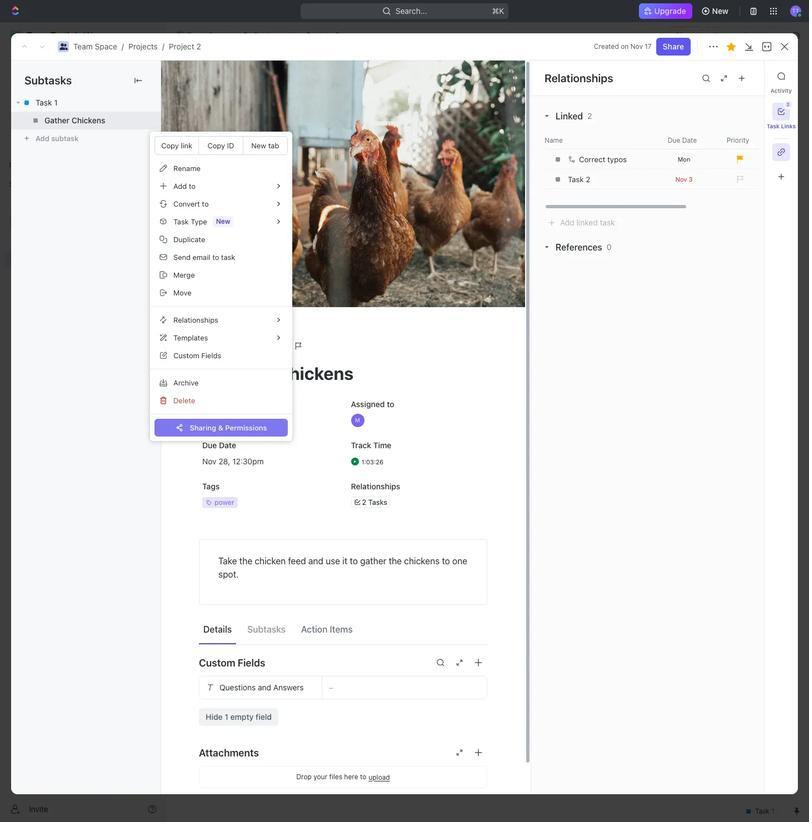 Task type: describe. For each thing, give the bounding box(es) containing it.
assignees
[[463, 130, 496, 138]]

references
[[556, 242, 602, 252]]

copy for copy id
[[208, 141, 225, 150]]

1 horizontal spatial project 2 link
[[293, 29, 342, 42]]

rename button
[[155, 160, 288, 177]]

action items
[[301, 624, 353, 634]]

copy link
[[161, 141, 192, 150]]

custom fields element
[[199, 676, 487, 726]]

time
[[373, 441, 391, 450]]

2 button
[[773, 101, 792, 121]]

relationships button
[[155, 311, 288, 329]]

sharing & permissions
[[190, 423, 267, 432]]

here
[[344, 773, 358, 781]]

convert to button
[[155, 195, 288, 213]]

new button
[[697, 2, 735, 20]]

upload
[[369, 773, 390, 782]]

2 inside "‎task 2" link
[[586, 175, 590, 184]]

permissions
[[225, 423, 267, 432]]

correct
[[579, 155, 605, 164]]

0 vertical spatial task 1
[[36, 98, 58, 107]]

space for team space
[[208, 31, 231, 40]]

2 vertical spatial new
[[216, 217, 230, 226]]

dashboards
[[27, 114, 70, 124]]

relationships inside task sidebar content section
[[545, 71, 613, 84]]

delete button
[[155, 392, 288, 410]]

subtasks inside button
[[247, 624, 286, 634]]

add to
[[173, 181, 196, 190]]

spot.
[[218, 570, 239, 580]]

1 vertical spatial task 1
[[213, 318, 233, 327]]

table link
[[335, 100, 357, 115]]

gantt link
[[375, 100, 398, 115]]

2 vertical spatial project
[[193, 66, 243, 84]]

task sidebar content section
[[531, 61, 809, 795]]

0 horizontal spatial team space link
[[73, 42, 117, 51]]

home
[[27, 58, 48, 67]]

gather
[[360, 556, 386, 566]]

1 inside custom fields element
[[225, 712, 228, 722]]

docs
[[27, 96, 45, 105]]

team for team space / projects / project 2
[[73, 42, 93, 51]]

to left task
[[212, 253, 219, 261]]

assignees button
[[449, 128, 501, 141]]

typos
[[607, 155, 627, 164]]

action items button
[[297, 619, 357, 639]]

gather chickens
[[44, 116, 105, 125]]

task links
[[767, 123, 796, 129]]

0 vertical spatial project
[[307, 31, 333, 40]]

custom fields button
[[199, 650, 487, 676]]

send email to task button
[[155, 248, 288, 266]]

name
[[545, 136, 563, 144]]

your
[[314, 773, 327, 781]]

relationships button
[[155, 311, 288, 329]]

created on nov 17
[[594, 42, 652, 51]]

team space
[[187, 31, 231, 40]]

1 horizontal spatial projects link
[[240, 29, 286, 42]]

0 horizontal spatial task 1 link
[[11, 94, 161, 112]]

rename
[[173, 164, 201, 173]]

search...
[[395, 6, 427, 16]]

questions and answers
[[220, 683, 304, 692]]

user group image inside tree
[[11, 218, 20, 225]]

&
[[218, 423, 223, 432]]

custom fields inside dropdown button
[[199, 657, 265, 669]]

share button down upgrade
[[669, 27, 703, 44]]

linked 2
[[556, 111, 592, 121]]

to inside drop your files here to upload
[[360, 773, 366, 781]]

send email to task
[[173, 253, 235, 261]]

new tab
[[251, 141, 279, 150]]

to left one
[[442, 556, 450, 566]]

automations button
[[708, 27, 766, 44]]

‎task 2 link
[[565, 170, 654, 189]]

chickens
[[404, 556, 440, 566]]

correct typos
[[579, 155, 627, 164]]

automations
[[714, 31, 760, 40]]

merge
[[173, 270, 195, 279]]

to up convert to
[[189, 181, 196, 190]]

to right assigned
[[387, 400, 394, 409]]

0 horizontal spatial projects link
[[128, 42, 158, 51]]

inbox
[[27, 77, 46, 86]]

1 vertical spatial share
[[663, 42, 684, 51]]

docs link
[[4, 92, 161, 109]]

table
[[337, 103, 357, 112]]

hide
[[206, 712, 223, 722]]

custom fields inside button
[[173, 351, 221, 360]]

attachments button
[[199, 740, 487, 766]]

details button
[[199, 619, 236, 639]]

link
[[181, 141, 192, 150]]

chicken
[[255, 556, 286, 566]]

references 0
[[556, 242, 612, 252]]

copy id button
[[199, 137, 243, 155]]

Edit task name text field
[[199, 363, 487, 384]]

and inside take the chicken feed and use it to gather the chickens to one spot.
[[308, 556, 323, 566]]

2 the from the left
[[389, 556, 402, 566]]

sharing & permissions button
[[155, 419, 288, 437]]

move
[[173, 288, 192, 297]]

copy for copy link
[[161, 141, 179, 150]]

gather chickens link
[[11, 112, 161, 129]]

1 horizontal spatial add task
[[729, 71, 762, 81]]

assigned
[[351, 400, 385, 409]]

delete
[[173, 396, 195, 405]]

task 2 link
[[221, 209, 385, 225]]

type
[[191, 217, 207, 226]]

custom inside dropdown button
[[199, 657, 235, 669]]

due
[[202, 441, 217, 450]]

1 horizontal spatial user group image
[[59, 43, 68, 50]]

2 horizontal spatial 1
[[230, 318, 233, 327]]

linked
[[556, 111, 583, 121]]

and inside custom fields element
[[258, 683, 271, 692]]

hide 1 empty field
[[206, 712, 272, 722]]

list
[[250, 103, 263, 112]]

track
[[351, 441, 371, 450]]



Task type: locate. For each thing, give the bounding box(es) containing it.
0 horizontal spatial add task button
[[285, 155, 332, 168]]

1 vertical spatial team
[[73, 42, 93, 51]]

1 horizontal spatial task 1 link
[[199, 316, 237, 330]]

archive
[[173, 378, 199, 387]]

0 horizontal spatial add
[[173, 181, 187, 190]]

0 vertical spatial custom
[[173, 351, 199, 360]]

add up convert
[[173, 181, 187, 190]]

0 vertical spatial user group image
[[177, 33, 184, 38]]

links
[[781, 123, 796, 129]]

add down "automations" button
[[729, 71, 744, 81]]

to right the it
[[350, 556, 358, 566]]

convert
[[173, 199, 200, 208]]

add task button down "automations" button
[[722, 67, 769, 85]]

templates button
[[155, 329, 288, 347]]

new left tab
[[251, 141, 266, 150]]

1 horizontal spatial and
[[308, 556, 323, 566]]

and left answers
[[258, 683, 271, 692]]

0 vertical spatial 1
[[54, 98, 58, 107]]

assigned to
[[351, 400, 394, 409]]

add task
[[729, 71, 762, 81], [299, 157, 328, 165]]

take the chicken feed and use it to gather the chickens to one spot.
[[218, 556, 470, 580]]

on
[[621, 42, 629, 51]]

add task down "automations" button
[[729, 71, 762, 81]]

to right convert
[[202, 199, 209, 208]]

new inside button
[[251, 141, 266, 150]]

nov
[[631, 42, 643, 51]]

move button
[[155, 284, 288, 302]]

correct typos link
[[565, 150, 654, 169]]

task
[[221, 253, 235, 261]]

custom fields up the questions
[[199, 657, 265, 669]]

1 horizontal spatial team space link
[[173, 29, 233, 42]]

0 horizontal spatial add task
[[299, 157, 328, 165]]

2 copy from the left
[[208, 141, 225, 150]]

archive button
[[155, 374, 288, 392]]

user group image up home link on the top of page
[[59, 43, 68, 50]]

custom up the questions
[[199, 657, 235, 669]]

tags
[[202, 482, 220, 491]]

1 horizontal spatial copy
[[208, 141, 225, 150]]

tasks
[[368, 498, 387, 507]]

0
[[607, 242, 612, 252]]

items
[[330, 624, 353, 634]]

task 1 up dashboards on the top left of the page
[[36, 98, 58, 107]]

Search tasks... text field
[[671, 126, 782, 143]]

dashboards link
[[4, 111, 161, 128]]

0 vertical spatial add task
[[729, 71, 762, 81]]

new tab button
[[243, 137, 287, 155]]

0 horizontal spatial copy
[[161, 141, 179, 150]]

2 horizontal spatial user group image
[[177, 33, 184, 38]]

relationships up templates
[[173, 315, 218, 324]]

space
[[208, 31, 231, 40], [95, 42, 117, 51]]

1 vertical spatial add task button
[[285, 155, 332, 168]]

2 inside linked 2
[[587, 111, 592, 121]]

add inside button
[[173, 181, 187, 190]]

fields up questions and answers
[[238, 657, 265, 669]]

created
[[594, 42, 619, 51]]

task 1 up templates button
[[213, 318, 233, 327]]

tree
[[4, 193, 161, 343]]

0 horizontal spatial fields
[[201, 351, 221, 360]]

add to button
[[155, 177, 288, 195]]

2 inside 2 button
[[787, 102, 790, 107]]

0 horizontal spatial the
[[239, 556, 252, 566]]

fields down templates button
[[201, 351, 221, 360]]

activity
[[771, 87, 792, 94]]

project 2
[[307, 31, 340, 40], [193, 66, 259, 84]]

1 horizontal spatial projects
[[254, 31, 283, 40]]

inbox link
[[4, 73, 161, 91]]

share right 17
[[663, 42, 684, 51]]

1 vertical spatial and
[[258, 683, 271, 692]]

1 up gather
[[54, 98, 58, 107]]

upgrade link
[[639, 3, 692, 19]]

subtasks down home
[[24, 74, 72, 87]]

add down calendar link
[[299, 157, 311, 165]]

user group image down spaces
[[11, 218, 20, 225]]

copy id
[[208, 141, 234, 150]]

1 vertical spatial subtasks
[[247, 624, 286, 634]]

0 vertical spatial share
[[675, 31, 697, 40]]

id
[[227, 141, 234, 150]]

custom inside button
[[173, 351, 199, 360]]

files
[[329, 773, 342, 781]]

tab
[[268, 141, 279, 150]]

1 vertical spatial space
[[95, 42, 117, 51]]

task type
[[173, 217, 207, 226]]

copy left link at the top of the page
[[161, 141, 179, 150]]

date
[[219, 441, 236, 450]]

fields inside button
[[201, 351, 221, 360]]

task 1 link up chickens
[[11, 94, 161, 112]]

1 vertical spatial custom
[[199, 657, 235, 669]]

1 horizontal spatial 1
[[225, 712, 228, 722]]

0 vertical spatial relationships
[[545, 71, 613, 84]]

0 horizontal spatial subtasks
[[24, 74, 72, 87]]

1 vertical spatial custom fields
[[199, 657, 265, 669]]

2
[[335, 31, 340, 40], [196, 42, 201, 51], [246, 66, 256, 84], [787, 102, 790, 107], [587, 111, 592, 121], [586, 175, 590, 184], [243, 213, 248, 222], [362, 498, 366, 507]]

new inside button
[[712, 6, 729, 16]]

invite
[[29, 804, 48, 814]]

tree inside sidebar navigation
[[4, 193, 161, 343]]

1 horizontal spatial subtasks
[[247, 624, 286, 634]]

1 horizontal spatial add task button
[[722, 67, 769, 85]]

1
[[54, 98, 58, 107], [230, 318, 233, 327], [225, 712, 228, 722]]

‎task 2
[[568, 175, 590, 184]]

1 vertical spatial relationships
[[173, 315, 218, 324]]

1 vertical spatial project 2
[[193, 66, 259, 84]]

and left use
[[308, 556, 323, 566]]

1 horizontal spatial the
[[389, 556, 402, 566]]

0 horizontal spatial relationships
[[173, 315, 218, 324]]

0 horizontal spatial 1
[[54, 98, 58, 107]]

1 copy from the left
[[161, 141, 179, 150]]

1 horizontal spatial task 1
[[213, 318, 233, 327]]

1 horizontal spatial add
[[299, 157, 311, 165]]

user group image left team space
[[177, 33, 184, 38]]

sharing
[[190, 423, 216, 432]]

upload button
[[369, 773, 390, 782]]

1 vertical spatial fields
[[238, 657, 265, 669]]

0 vertical spatial new
[[712, 6, 729, 16]]

1 right hide at the left of the page
[[225, 712, 228, 722]]

feed
[[288, 556, 306, 566]]

2 horizontal spatial relationships
[[545, 71, 613, 84]]

2 vertical spatial 1
[[225, 712, 228, 722]]

1 horizontal spatial fields
[[238, 657, 265, 669]]

share button
[[669, 27, 703, 44], [656, 38, 691, 56]]

add task button down calendar link
[[285, 155, 332, 168]]

share
[[675, 31, 697, 40], [663, 42, 684, 51]]

0 horizontal spatial space
[[95, 42, 117, 51]]

field
[[256, 712, 272, 722]]

2 vertical spatial user group image
[[11, 218, 20, 225]]

1 horizontal spatial project 2
[[307, 31, 340, 40]]

due date
[[202, 441, 236, 450]]

1 vertical spatial project
[[169, 42, 194, 51]]

board
[[207, 103, 229, 112]]

templates
[[173, 333, 208, 342]]

task 1 link down move button
[[199, 316, 237, 330]]

1 vertical spatial add task
[[299, 157, 328, 165]]

new for tab
[[251, 141, 266, 150]]

drop
[[296, 773, 312, 781]]

send
[[173, 253, 191, 261]]

0 vertical spatial fields
[[201, 351, 221, 360]]

calendar link
[[281, 100, 317, 115]]

0 horizontal spatial user group image
[[11, 218, 20, 225]]

2 vertical spatial relationships
[[351, 482, 400, 491]]

1 vertical spatial new
[[251, 141, 266, 150]]

convert to
[[173, 199, 209, 208]]

to right here
[[360, 773, 366, 781]]

fields inside dropdown button
[[238, 657, 265, 669]]

1 up templates button
[[230, 318, 233, 327]]

0 vertical spatial add task button
[[722, 67, 769, 85]]

1 vertical spatial task 1 link
[[199, 316, 237, 330]]

custom down templates
[[173, 351, 199, 360]]

1 vertical spatial user group image
[[59, 43, 68, 50]]

user group image
[[177, 33, 184, 38], [59, 43, 68, 50], [11, 218, 20, 225]]

use
[[326, 556, 340, 566]]

new up automations
[[712, 6, 729, 16]]

share down upgrade
[[675, 31, 697, 40]]

to
[[189, 181, 196, 190], [202, 199, 209, 208], [212, 253, 219, 261], [387, 400, 394, 409], [350, 556, 358, 566], [442, 556, 450, 566], [360, 773, 366, 781]]

project
[[307, 31, 333, 40], [169, 42, 194, 51], [193, 66, 243, 84]]

duplicate
[[173, 235, 205, 244]]

space for team space / projects / project 2
[[95, 42, 117, 51]]

0 horizontal spatial projects
[[128, 42, 158, 51]]

1 horizontal spatial space
[[208, 31, 231, 40]]

task
[[746, 71, 762, 81], [36, 98, 52, 107], [767, 123, 780, 129], [313, 157, 328, 165], [224, 213, 241, 222], [173, 217, 189, 226], [213, 318, 228, 327]]

⌘k
[[492, 6, 504, 16]]

0 horizontal spatial project 2 link
[[169, 42, 201, 51]]

empty
[[230, 712, 254, 722]]

0 vertical spatial project 2
[[307, 31, 340, 40]]

list link
[[247, 100, 263, 115]]

gantt
[[377, 103, 398, 112]]

take
[[218, 556, 237, 566]]

subtasks
[[24, 74, 72, 87], [247, 624, 286, 634]]

spaces
[[9, 180, 32, 188]]

2 inside task 2 link
[[243, 213, 248, 222]]

0 horizontal spatial team
[[73, 42, 93, 51]]

the right take
[[239, 556, 252, 566]]

subtasks left action
[[247, 624, 286, 634]]

0 vertical spatial task 1 link
[[11, 94, 161, 112]]

0 vertical spatial space
[[208, 31, 231, 40]]

1 vertical spatial projects
[[128, 42, 158, 51]]

relationships up linked 2
[[545, 71, 613, 84]]

add task down 'calendar'
[[299, 157, 328, 165]]

drop your files here to upload
[[296, 773, 390, 782]]

2 horizontal spatial new
[[712, 6, 729, 16]]

0 vertical spatial custom fields
[[173, 351, 221, 360]]

task inside tab list
[[767, 123, 780, 129]]

copy left id
[[208, 141, 225, 150]]

attachments
[[199, 747, 259, 759]]

0 vertical spatial team
[[187, 31, 206, 40]]

0 horizontal spatial and
[[258, 683, 271, 692]]

chickens
[[72, 116, 105, 125]]

duplicate button
[[155, 231, 288, 248]]

sidebar navigation
[[0, 22, 166, 823]]

0 horizontal spatial project 2
[[193, 66, 259, 84]]

0 horizontal spatial task 1
[[36, 98, 58, 107]]

merge button
[[155, 266, 288, 284]]

task sidebar navigation tab list
[[767, 67, 796, 186]]

17
[[645, 42, 652, 51]]

templates button
[[155, 329, 288, 347]]

custom fields down templates
[[173, 351, 221, 360]]

0 vertical spatial subtasks
[[24, 74, 72, 87]]

relationships
[[545, 71, 613, 84], [173, 315, 218, 324], [351, 482, 400, 491]]

track time
[[351, 441, 391, 450]]

1 vertical spatial 1
[[230, 318, 233, 327]]

2 vertical spatial add
[[173, 181, 187, 190]]

1 horizontal spatial relationships
[[351, 482, 400, 491]]

relationships up 2 tasks on the bottom of the page
[[351, 482, 400, 491]]

custom
[[173, 351, 199, 360], [199, 657, 235, 669]]

share button right 17
[[656, 38, 691, 56]]

0 vertical spatial and
[[308, 556, 323, 566]]

2 horizontal spatial add
[[729, 71, 744, 81]]

1 horizontal spatial new
[[251, 141, 266, 150]]

1 the from the left
[[239, 556, 252, 566]]

‎task
[[568, 175, 584, 184]]

0 horizontal spatial new
[[216, 217, 230, 226]]

new
[[712, 6, 729, 16], [251, 141, 266, 150], [216, 217, 230, 226]]

the right gather on the left of the page
[[389, 556, 402, 566]]

relationships inside button
[[173, 315, 218, 324]]

team space link
[[173, 29, 233, 42], [73, 42, 117, 51]]

new down convert to dropdown button
[[216, 217, 230, 226]]

new for new button
[[712, 6, 729, 16]]

0 vertical spatial add
[[729, 71, 744, 81]]

1 horizontal spatial team
[[187, 31, 206, 40]]

0 vertical spatial projects
[[254, 31, 283, 40]]

team for team space
[[187, 31, 206, 40]]

1 vertical spatial add
[[299, 157, 311, 165]]

the
[[239, 556, 252, 566], [389, 556, 402, 566]]



Task type: vqa. For each thing, say whether or not it's contained in the screenshot.
'tree'
yes



